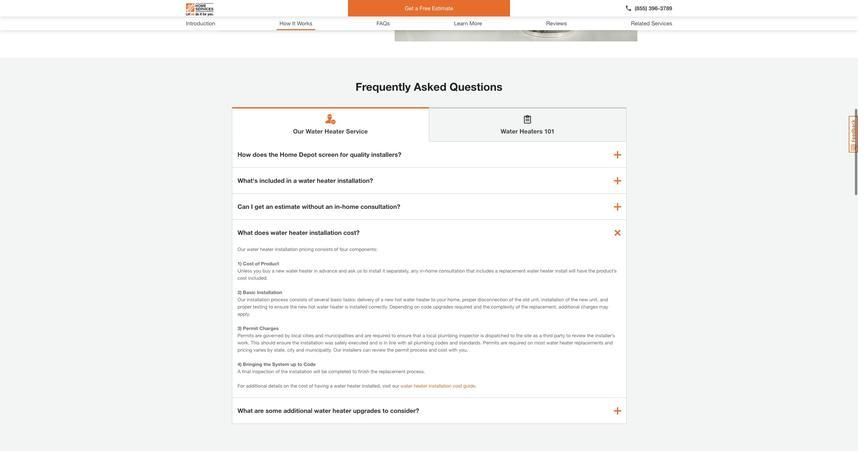 Task type: locate. For each thing, give the bounding box(es) containing it.
local
[[292, 333, 302, 339], [427, 333, 437, 339]]

1 vertical spatial by
[[268, 347, 273, 353]]

2 what from the top
[[238, 407, 253, 415]]

1 vertical spatial how
[[238, 151, 251, 158]]

2 install from the left
[[555, 268, 568, 274]]

0 vertical spatial that
[[467, 268, 475, 274]]

replacement right includes
[[499, 268, 526, 274]]

components:
[[350, 246, 378, 252]]

installation up the testing
[[257, 290, 282, 295]]

1 horizontal spatial plumbing
[[438, 333, 458, 339]]

1)
[[238, 261, 242, 267]]

our down "safely"
[[334, 347, 341, 353]]

process down all
[[410, 347, 428, 353]]

proper right home,
[[463, 297, 477, 303]]

2 horizontal spatial will
[[569, 268, 576, 274]]

0 horizontal spatial hot
[[309, 304, 316, 310]]

additional inside 2) basic installation our installation process consists of several basic tasks: delivery of a new hot water heater to your home, proper disconnection of the old unit, installation of the new unit, and proper testing to ensure the new hot water heater is installed correctly. depending on code upgrades required and the complexity of the replacement, additional charges may apply.
[[559, 304, 580, 310]]

0 horizontal spatial your
[[306, 7, 315, 12]]

codes
[[435, 340, 448, 346]]

on inside 3) permit charges permits are governed by local cities and municipalities and are required to ensure that a local plumbing inspector is dispatched to the site as a third party to review the installer's work. this should ensure the installation was safely executed and is in line with all plumbing codes and standards. permits are required on most water heater replacements and pricing varies by state, city and municipality. our installers can review the permit process and cost with you.
[[528, 340, 533, 346]]

on inside 2) basic installation our installation process consists of several basic tasks: delivery of a new hot water heater to your home, proper disconnection of the old unit, installation of the new unit, and proper testing to ensure the new hot water heater is installed correctly. depending on code upgrades required and the complexity of the replacement, additional charges may apply.
[[414, 304, 420, 310]]

1 horizontal spatial on
[[414, 304, 420, 310]]

2 horizontal spatial is
[[481, 333, 484, 339]]

third
[[544, 333, 553, 339]]

will left have
[[569, 268, 576, 274]]

home inside 1) cost of product unless you buy a new water heater in advance and ask us to install it separately, any in-home consultation that includes a replacement water heater install will have the product's cost included.
[[426, 268, 438, 274]]

0 horizontal spatial replacement
[[379, 369, 406, 375]]

to right us
[[363, 268, 368, 274]]

have
[[577, 268, 587, 274]]

when you're ready to move forward, we'll schedule a convenient installation date. our service provider will test and inspect your new water heater and haul away your old one. installation can usually be completed in one day.
[[262, 0, 482, 20]]

inspector
[[459, 333, 479, 339]]

you.
[[459, 347, 468, 353]]

1 vertical spatial replacement
[[379, 369, 406, 375]]

0 horizontal spatial that
[[413, 333, 421, 339]]

installers?
[[371, 151, 402, 158]]

consists left several
[[290, 297, 307, 303]]

to up line
[[392, 333, 396, 339]]

upgrades down home,
[[433, 304, 454, 310]]

without
[[302, 203, 324, 210]]

system
[[272, 362, 289, 367]]

0 horizontal spatial upgrades
[[353, 407, 381, 415]]

will inside when you're ready to move forward, we'll schedule a convenient installation date. our service provider will test and inspect your new water heater and haul away your old one. installation can usually be completed in one day.
[[262, 7, 269, 12]]

2 unit, from the left
[[590, 297, 599, 303]]

0 horizontal spatial an
[[266, 203, 273, 210]]

are up executed
[[365, 333, 372, 339]]

1 horizontal spatial review
[[572, 333, 586, 339]]

estimate
[[432, 5, 453, 11]]

1 vertical spatial proper
[[238, 304, 252, 310]]

the right disconnection at the bottom
[[515, 297, 522, 303]]

and right city
[[296, 347, 304, 353]]

proper up apply.
[[238, 304, 252, 310]]

installation down 'up'
[[289, 369, 312, 375]]

to up code
[[431, 297, 436, 303]]

will inside 4) bringing the system up to code a final inspection of the installation will be completed to finish the replacement process.
[[314, 369, 320, 375]]

local left cities
[[292, 333, 302, 339]]

learn
[[454, 20, 468, 26]]

0 vertical spatial ensure
[[275, 304, 289, 310]]

0 horizontal spatial home
[[342, 203, 359, 210]]

0 vertical spatial required
[[455, 304, 472, 310]]

replacements
[[575, 340, 604, 346]]

0 horizontal spatial can
[[363, 347, 371, 353]]

hot down several
[[309, 304, 316, 310]]

1 vertical spatial review
[[372, 347, 386, 353]]

1 vertical spatial installation
[[257, 290, 282, 295]]

1 vertical spatial process
[[410, 347, 428, 353]]

does down get
[[255, 229, 269, 236]]

our up 1)
[[238, 246, 246, 252]]

provider
[[464, 0, 482, 5]]

1 horizontal spatial home
[[426, 268, 438, 274]]

hot up depending
[[395, 297, 402, 303]]

consultation
[[439, 268, 465, 274]]

plumbing
[[438, 333, 458, 339], [414, 340, 434, 346]]

of inside 1) cost of product unless you buy a new water heater in advance and ask us to install it separately, any in-home consultation that includes a replacement water heater install will have the product's cost included.
[[255, 261, 260, 267]]

are left 'some'
[[255, 407, 264, 415]]

be down provider
[[466, 7, 472, 12]]

inspect
[[289, 7, 305, 12]]

1 horizontal spatial hot
[[395, 297, 402, 303]]

on left code
[[414, 304, 420, 310]]

is inside 2) basic installation our installation process consists of several basic tasks: delivery of a new hot water heater to your home, proper disconnection of the old unit, installation of the new unit, and proper testing to ensure the new hot water heater is installed correctly. depending on code upgrades required and the complexity of the replacement, additional charges may apply.
[[345, 304, 348, 310]]

2 an from the left
[[326, 203, 333, 210]]

a right one.
[[415, 5, 418, 11]]

.
[[476, 383, 477, 389]]

2 vertical spatial will
[[314, 369, 320, 375]]

pricing inside 3) permit charges permits are governed by local cities and municipalities and are required to ensure that a local plumbing inspector is dispatched to the site as a third party to review the installer's work. this should ensure the installation was safely executed and is in line with all plumbing codes and standards. permits are required on most water heater replacements and pricing varies by state, city and municipality. our installers can review the permit process and cost with you.
[[238, 347, 252, 353]]

installation inside 4) bringing the system up to code a final inspection of the installation will be completed to finish the replacement process.
[[289, 369, 312, 375]]

does left home
[[253, 151, 267, 158]]

plumbing up codes
[[438, 333, 458, 339]]

1 vertical spatial is
[[481, 333, 484, 339]]

0 horizontal spatial old
[[398, 7, 405, 12]]

a
[[238, 369, 241, 375]]

final
[[242, 369, 251, 375]]

all
[[408, 340, 413, 346]]

(855)
[[635, 5, 647, 11]]

replacement inside 4) bringing the system up to code a final inspection of the installation will be completed to finish the replacement process.
[[379, 369, 406, 375]]

replacement,
[[530, 304, 558, 310]]

faqs
[[377, 20, 390, 26]]

1 vertical spatial permits
[[483, 340, 500, 346]]

0 vertical spatial what
[[238, 229, 253, 236]]

0 vertical spatial be
[[466, 7, 472, 12]]

1 unit, from the left
[[531, 297, 540, 303]]

water left heaters
[[501, 127, 518, 135]]

will down code
[[314, 369, 320, 375]]

1 horizontal spatial installation
[[417, 7, 440, 12]]

cost inside 1) cost of product unless you buy a new water heater in advance and ask us to install it separately, any in-home consultation that includes a replacement water heater install will have the product's cost included.
[[238, 275, 247, 281]]

1 vertical spatial on
[[528, 340, 533, 346]]

0 horizontal spatial consists
[[290, 297, 307, 303]]

includes
[[476, 268, 494, 274]]

and up executed
[[355, 333, 364, 339]]

0 vertical spatial consists
[[315, 246, 333, 252]]

in inside when you're ready to move forward, we'll schedule a convenient installation date. our service provider will test and inspect your new water heater and haul away your old one. installation can usually be completed in one day.
[[286, 14, 290, 20]]

0 vertical spatial pricing
[[299, 246, 314, 252]]

1 horizontal spatial completed
[[328, 369, 351, 375]]

(855) 396-3789
[[635, 5, 673, 11]]

the down system
[[281, 369, 288, 375]]

permit
[[243, 326, 258, 331]]

your down the convenient
[[387, 7, 397, 12]]

an right without
[[326, 203, 333, 210]]

forward,
[[322, 0, 340, 5]]

do it for you logo image
[[186, 0, 213, 19]]

old up replacement,
[[523, 297, 530, 303]]

test
[[270, 7, 278, 12]]

0 vertical spatial will
[[262, 7, 269, 12]]

our inside 2) basic installation our installation process consists of several basic tasks: delivery of a new hot water heater to your home, proper disconnection of the old unit, installation of the new unit, and proper testing to ensure the new hot water heater is installed correctly. depending on code upgrades required and the complexity of the replacement, additional charges may apply.
[[238, 297, 246, 303]]

1 horizontal spatial an
[[326, 203, 333, 210]]

new inside 1) cost of product unless you buy a new water heater in advance and ask us to install it separately, any in-home consultation that includes a replacement water heater install will have the product's cost included.
[[276, 268, 285, 274]]

0 horizontal spatial plumbing
[[414, 340, 434, 346]]

apply.
[[238, 311, 250, 317]]

having
[[315, 383, 329, 389]]

2 horizontal spatial required
[[509, 340, 527, 346]]

our
[[438, 0, 446, 5], [293, 127, 304, 135], [238, 246, 246, 252], [238, 297, 246, 303], [334, 347, 341, 353]]

review
[[572, 333, 586, 339], [372, 347, 386, 353]]

that inside 1) cost of product unless you buy a new water heater in advance and ask us to install it separately, any in-home consultation that includes a replacement water heater install will have the product's cost included.
[[467, 268, 475, 274]]

how left it
[[280, 20, 291, 26]]

the
[[269, 151, 278, 158], [589, 268, 595, 274], [515, 297, 522, 303], [571, 297, 578, 303], [290, 304, 297, 310], [483, 304, 490, 310], [522, 304, 528, 310], [516, 333, 523, 339], [587, 333, 594, 339], [293, 340, 299, 346], [387, 347, 394, 353], [264, 362, 271, 367], [281, 369, 288, 375], [371, 369, 378, 375], [291, 383, 297, 389]]

in- inside 1) cost of product unless you buy a new water heater in advance and ask us to install it separately, any in-home consultation that includes a replacement water heater install will have the product's cost included.
[[420, 268, 426, 274]]

for additional details on the cost of having a water heater installed, visit our water heater installation cost guide .
[[238, 383, 477, 389]]

0 horizontal spatial water
[[306, 127, 323, 135]]

for
[[340, 151, 348, 158]]

old left get
[[398, 7, 405, 12]]

0 horizontal spatial proper
[[238, 304, 252, 310]]

0 vertical spatial proper
[[463, 297, 477, 303]]

does for what
[[255, 229, 269, 236]]

be up having
[[322, 369, 327, 375]]

1 what from the top
[[238, 229, 253, 236]]

required down "site"
[[509, 340, 527, 346]]

0 horizontal spatial be
[[322, 369, 327, 375]]

are down dispatched
[[501, 340, 508, 346]]

is
[[345, 304, 348, 310], [481, 333, 484, 339], [379, 340, 383, 346]]

municipality.
[[306, 347, 332, 353]]

home up the cost?
[[342, 203, 359, 210]]

0 vertical spatial hot
[[395, 297, 402, 303]]

required down home,
[[455, 304, 472, 310]]

old
[[398, 7, 405, 12], [523, 297, 530, 303]]

1 horizontal spatial unit,
[[590, 297, 599, 303]]

the down line
[[387, 347, 394, 353]]

your
[[306, 7, 315, 12], [387, 7, 397, 12], [437, 297, 446, 303]]

to
[[304, 0, 308, 5], [363, 268, 368, 274], [431, 297, 436, 303], [269, 304, 273, 310], [392, 333, 396, 339], [511, 333, 515, 339], [567, 333, 571, 339], [298, 362, 302, 367], [353, 369, 357, 375], [383, 407, 389, 415]]

1 horizontal spatial in-
[[420, 268, 426, 274]]

0 vertical spatial with
[[398, 340, 407, 346]]

local up codes
[[427, 333, 437, 339]]

to left finish at the left
[[353, 369, 357, 375]]

can down executed
[[363, 347, 371, 353]]

2 vertical spatial additional
[[284, 407, 313, 415]]

installation left guide
[[429, 383, 452, 389]]

install
[[369, 268, 381, 274], [555, 268, 568, 274]]

estimate
[[275, 203, 300, 210]]

0 horizontal spatial in-
[[335, 203, 342, 210]]

1 vertical spatial completed
[[328, 369, 351, 375]]

the up city
[[293, 340, 299, 346]]

to right party
[[567, 333, 571, 339]]

0 vertical spatial completed
[[262, 14, 285, 20]]

1 vertical spatial consists
[[290, 297, 307, 303]]

0 vertical spatial in-
[[335, 203, 342, 210]]

your left home,
[[437, 297, 446, 303]]

0 vertical spatial plumbing
[[438, 333, 458, 339]]

1 vertical spatial does
[[255, 229, 269, 236]]

some
[[266, 407, 282, 415]]

for
[[238, 383, 245, 389]]

ensure up all
[[397, 333, 412, 339]]

us
[[357, 268, 362, 274]]

what down can at the top left of page
[[238, 229, 253, 236]]

and right executed
[[370, 340, 378, 346]]

2 water from the left
[[501, 127, 518, 135]]

0 vertical spatial permits
[[238, 333, 254, 339]]

by down should
[[268, 347, 273, 353]]

move
[[309, 0, 321, 5]]

may
[[600, 304, 609, 310]]

installation down date. in the top of the page
[[417, 7, 440, 12]]

home
[[342, 203, 359, 210], [426, 268, 438, 274]]

a
[[373, 0, 376, 5], [415, 5, 418, 11], [293, 177, 297, 184], [272, 268, 275, 274], [495, 268, 498, 274], [381, 297, 384, 303], [423, 333, 425, 339], [540, 333, 542, 339], [330, 383, 333, 389]]

date.
[[426, 0, 437, 5]]

a up correctly.
[[381, 297, 384, 303]]

your down move
[[306, 7, 315, 12]]

old inside 2) basic installation our installation process consists of several basic tasks: delivery of a new hot water heater to your home, proper disconnection of the old unit, installation of the new unit, and proper testing to ensure the new hot water heater is installed correctly. depending on code upgrades required and the complexity of the replacement, additional charges may apply.
[[523, 297, 530, 303]]

on down "site"
[[528, 340, 533, 346]]

delivery
[[358, 297, 374, 303]]

a inside 2) basic installation our installation process consists of several basic tasks: delivery of a new hot water heater to your home, proper disconnection of the old unit, installation of the new unit, and proper testing to ensure the new hot water heater is installed correctly. depending on code upgrades required and the complexity of the replacement, additional charges may apply.
[[381, 297, 384, 303]]

plumbing right all
[[414, 340, 434, 346]]

1 horizontal spatial replacement
[[499, 268, 526, 274]]

an right get
[[266, 203, 273, 210]]

with
[[398, 340, 407, 346], [449, 347, 458, 353]]

your for heater
[[437, 297, 446, 303]]

1 horizontal spatial your
[[387, 7, 397, 12]]

in left line
[[384, 340, 388, 346]]

installation inside 2) basic installation our installation process consists of several basic tasks: delivery of a new hot water heater to your home, proper disconnection of the old unit, installation of the new unit, and proper testing to ensure the new hot water heater is installed correctly. depending on code upgrades required and the complexity of the replacement, additional charges may apply.
[[257, 290, 282, 295]]

was
[[325, 340, 333, 346]]

1 vertical spatial in-
[[420, 268, 426, 274]]

unit, up replacement,
[[531, 297, 540, 303]]

home,
[[448, 297, 461, 303]]

on right 'details'
[[284, 383, 289, 389]]

new down the product
[[276, 268, 285, 274]]

0 vertical spatial old
[[398, 7, 405, 12]]

cost down codes
[[438, 347, 448, 353]]

ensure
[[275, 304, 289, 310], [397, 333, 412, 339], [277, 340, 291, 346]]

i
[[251, 203, 253, 210]]

1 horizontal spatial by
[[285, 333, 290, 339]]

cities
[[303, 333, 314, 339]]

what are some additional water heater upgrades to consider?
[[238, 407, 419, 415]]

replacement up the our
[[379, 369, 406, 375]]

1 vertical spatial pricing
[[238, 347, 252, 353]]

home
[[280, 151, 297, 158]]

testing
[[253, 304, 268, 310]]

will down the when
[[262, 7, 269, 12]]

2 horizontal spatial additional
[[559, 304, 580, 310]]

water heater installation cost guide link
[[401, 383, 476, 389]]

2)
[[238, 290, 242, 295]]

in
[[286, 14, 290, 20], [286, 177, 292, 184], [314, 268, 318, 274], [384, 340, 388, 346]]

1 local from the left
[[292, 333, 302, 339]]

complexity
[[491, 304, 515, 310]]

on
[[414, 304, 420, 310], [528, 340, 533, 346], [284, 383, 289, 389]]

0 horizontal spatial completed
[[262, 14, 285, 20]]

0 vertical spatial process
[[271, 297, 288, 303]]

the left home
[[269, 151, 278, 158]]

to left move
[[304, 0, 308, 5]]

1 horizontal spatial additional
[[284, 407, 313, 415]]

and down schedule
[[355, 7, 363, 12]]

can
[[441, 7, 449, 12], [363, 347, 371, 353]]

learn more
[[454, 20, 482, 26]]

installation
[[417, 7, 440, 12], [257, 290, 282, 295]]

new up 'charges'
[[579, 297, 588, 303]]

1 install from the left
[[369, 268, 381, 274]]

our right date. in the top of the page
[[438, 0, 446, 5]]

0 vertical spatial installation
[[417, 7, 440, 12]]

new up cities
[[298, 304, 307, 310]]

1 horizontal spatial pricing
[[299, 246, 314, 252]]

1 vertical spatial that
[[413, 333, 421, 339]]

0 horizontal spatial unit,
[[531, 297, 540, 303]]

0 vertical spatial is
[[345, 304, 348, 310]]

installation inside when you're ready to move forward, we'll schedule a convenient installation date. our service provider will test and inspect your new water heater and haul away your old one. installation can usually be completed in one day.
[[417, 7, 440, 12]]

and
[[280, 7, 288, 12], [355, 7, 363, 12], [339, 268, 347, 274], [600, 297, 608, 303], [474, 304, 482, 310], [315, 333, 324, 339], [355, 333, 364, 339], [370, 340, 378, 346], [450, 340, 458, 346], [605, 340, 613, 346], [296, 347, 304, 353], [429, 347, 437, 353]]

1 horizontal spatial process
[[410, 347, 428, 353]]

cost
[[243, 261, 254, 267]]

a inside button
[[415, 5, 418, 11]]

details
[[268, 383, 282, 389]]

in- right "any"
[[420, 268, 426, 274]]

unit, up 'charges'
[[590, 297, 599, 303]]

0 horizontal spatial review
[[372, 347, 386, 353]]

upgrades down installed,
[[353, 407, 381, 415]]

1 horizontal spatial upgrades
[[433, 304, 454, 310]]

0 vertical spatial can
[[441, 7, 449, 12]]

to left "site"
[[511, 333, 515, 339]]

heater inside when you're ready to move forward, we'll schedule a convenient installation date. our service provider will test and inspect your new water heater and haul away your old one. installation can usually be completed in one day.
[[340, 7, 354, 12]]

0 horizontal spatial on
[[284, 383, 289, 389]]

can inside 3) permit charges permits are governed by local cities and municipalities and are required to ensure that a local plumbing inspector is dispatched to the site as a third party to review the installer's work. this should ensure the installation was safely executed and is in line with all plumbing codes and standards. permits are required on most water heater replacements and pricing varies by state, city and municipality. our installers can review the permit process and cost with you.
[[363, 347, 371, 353]]

completed up for additional details on the cost of having a water heater installed, visit our water heater installation cost guide .
[[328, 369, 351, 375]]

water heaters 101
[[501, 127, 555, 135]]

a right having
[[330, 383, 333, 389]]

0 vertical spatial replacement
[[499, 268, 526, 274]]

introduction
[[186, 20, 215, 26]]

one.
[[406, 7, 415, 12]]

1 horizontal spatial required
[[455, 304, 472, 310]]

that
[[467, 268, 475, 274], [413, 333, 421, 339]]

1 vertical spatial be
[[322, 369, 327, 375]]

0 vertical spatial does
[[253, 151, 267, 158]]

cost down "unless"
[[238, 275, 247, 281]]

1 vertical spatial with
[[449, 347, 458, 353]]

1 vertical spatial old
[[523, 297, 530, 303]]

are
[[255, 333, 262, 339], [365, 333, 372, 339], [501, 340, 508, 346], [255, 407, 264, 415]]

1 horizontal spatial that
[[467, 268, 475, 274]]

your inside 2) basic installation our installation process consists of several basic tasks: delivery of a new hot water heater to your home, proper disconnection of the old unit, installation of the new unit, and proper testing to ensure the new hot water heater is installed correctly. depending on code upgrades required and the complexity of the replacement, additional charges may apply.
[[437, 297, 446, 303]]

additional right 'some'
[[284, 407, 313, 415]]

in- right without
[[335, 203, 342, 210]]

0 horizontal spatial required
[[373, 333, 390, 339]]

0 vertical spatial upgrades
[[433, 304, 454, 310]]

1 vertical spatial hot
[[309, 304, 316, 310]]

our inside when you're ready to move forward, we'll schedule a convenient installation date. our service provider will test and inspect your new water heater and haul away your old one. installation can usually be completed in one day.
[[438, 0, 446, 5]]

schedule
[[352, 0, 372, 5]]

does for how
[[253, 151, 267, 158]]

1 horizontal spatial be
[[466, 7, 472, 12]]

a down code
[[423, 333, 425, 339]]



Task type: describe. For each thing, give the bounding box(es) containing it.
can
[[238, 203, 249, 210]]

depot
[[299, 151, 317, 158]]

governed
[[263, 333, 284, 339]]

required inside 2) basic installation our installation process consists of several basic tasks: delivery of a new hot water heater to your home, proper disconnection of the old unit, installation of the new unit, and proper testing to ensure the new hot water heater is installed correctly. depending on code upgrades required and the complexity of the replacement, additional charges may apply.
[[455, 304, 472, 310]]

site
[[524, 333, 532, 339]]

will inside 1) cost of product unless you buy a new water heater in advance and ask us to install it separately, any in-home consultation that includes a replacement water heater install will have the product's cost included.
[[569, 268, 576, 274]]

get a free estimate button
[[348, 0, 510, 16]]

upgrades inside 2) basic installation our installation process consists of several basic tasks: delivery of a new hot water heater to your home, proper disconnection of the old unit, installation of the new unit, and proper testing to ensure the new hot water heater is installed correctly. depending on code upgrades required and the complexity of the replacement, additional charges may apply.
[[433, 304, 454, 310]]

as
[[533, 333, 538, 339]]

what for what does water heater installation cost?
[[238, 229, 253, 236]]

heaters
[[520, 127, 543, 135]]

1 vertical spatial required
[[373, 333, 390, 339]]

process.
[[407, 369, 425, 375]]

completed inside when you're ready to move forward, we'll schedule a convenient installation date. our service provider will test and inspect your new water heater and haul away your old one. installation can usually be completed in one day.
[[262, 14, 285, 20]]

old inside when you're ready to move forward, we'll schedule a convenient installation date. our service provider will test and inspect your new water heater and haul away your old one. installation can usually be completed in one day.
[[398, 7, 405, 12]]

can inside when you're ready to move forward, we'll schedule a convenient installation date. our service provider will test and inspect your new water heater and haul away your old one. installation can usually be completed in one day.
[[441, 7, 449, 12]]

0 vertical spatial home
[[342, 203, 359, 210]]

a inside when you're ready to move forward, we'll schedule a convenient installation date. our service provider will test and inspect your new water heater and haul away your old one. installation can usually be completed in one day.
[[373, 0, 376, 5]]

2 vertical spatial on
[[284, 383, 289, 389]]

consists inside 2) basic installation our installation process consists of several basic tasks: delivery of a new hot water heater to your home, proper disconnection of the old unit, installation of the new unit, and proper testing to ensure the new hot water heater is installed correctly. depending on code upgrades required and the complexity of the replacement, additional charges may apply.
[[290, 297, 307, 303]]

the down disconnection at the bottom
[[483, 304, 490, 310]]

1 vertical spatial ensure
[[397, 333, 412, 339]]

guide
[[464, 383, 476, 389]]

4) bringing the system up to code a final inspection of the installation will be completed to finish the replacement process.
[[238, 362, 425, 375]]

quality
[[350, 151, 370, 158]]

water inside when you're ready to move forward, we'll schedule a convenient installation date. our service provider will test and inspect your new water heater and haul away your old one. installation can usually be completed in one day.
[[327, 7, 339, 12]]

4)
[[238, 362, 242, 367]]

we'll
[[341, 0, 351, 5]]

replacement inside 1) cost of product unless you buy a new water heater in advance and ask us to install it separately, any in-home consultation that includes a replacement water heater install will have the product's cost included.
[[499, 268, 526, 274]]

to inside 1) cost of product unless you buy a new water heater in advance and ask us to install it separately, any in-home consultation that includes a replacement water heater install will have the product's cost included.
[[363, 268, 368, 274]]

you
[[254, 268, 261, 274]]

one
[[291, 14, 299, 20]]

a right includes
[[495, 268, 498, 274]]

the left replacement,
[[522, 304, 528, 310]]

a right the buy
[[272, 268, 275, 274]]

installation up replacement,
[[542, 297, 565, 303]]

new up correctly.
[[385, 297, 394, 303]]

to right 'up'
[[298, 362, 302, 367]]

included
[[260, 177, 285, 184]]

installation?
[[338, 177, 373, 184]]

installation down 'what does water heater installation cost?'
[[275, 246, 298, 252]]

it
[[292, 20, 296, 26]]

installation inside when you're ready to move forward, we'll schedule a convenient installation date. our service provider will test and inspect your new water heater and haul away your old one. installation can usually be completed in one day.
[[402, 0, 425, 5]]

completed inside 4) bringing the system up to code a final inspection of the installation will be completed to finish the replacement process.
[[328, 369, 351, 375]]

in inside 1) cost of product unless you buy a new water heater in advance and ask us to install it separately, any in-home consultation that includes a replacement water heater install will have the product's cost included.
[[314, 268, 318, 274]]

1 horizontal spatial consists
[[315, 246, 333, 252]]

1 vertical spatial plumbing
[[414, 340, 434, 346]]

in right included
[[286, 177, 292, 184]]

0 horizontal spatial by
[[268, 347, 273, 353]]

related
[[631, 20, 650, 26]]

1 horizontal spatial permits
[[483, 340, 500, 346]]

that inside 3) permit charges permits are governed by local cities and municipalities and are required to ensure that a local plumbing inspector is dispatched to the site as a third party to review the installer's work. this should ensure the installation was safely executed and is in line with all plumbing codes and standards. permits are required on most water heater replacements and pricing varies by state, city and municipality. our installers can review the permit process and cost with you.
[[413, 333, 421, 339]]

the inside 1) cost of product unless you buy a new water heater in advance and ask us to install it separately, any in-home consultation that includes a replacement water heater install will have the product's cost included.
[[589, 268, 595, 274]]

safely
[[335, 340, 347, 346]]

be inside when you're ready to move forward, we'll schedule a convenient installation date. our service provider will test and inspect your new water heater and haul away your old one. installation can usually be completed in one day.
[[466, 7, 472, 12]]

and down you're
[[280, 7, 288, 12]]

installation up our water heater installation pricing consists of four components:
[[310, 229, 342, 236]]

process inside 2) basic installation our installation process consists of several basic tasks: delivery of a new hot water heater to your home, proper disconnection of the old unit, installation of the new unit, and proper testing to ensure the new hot water heater is installed correctly. depending on code upgrades required and the complexity of the replacement, additional charges may apply.
[[271, 297, 288, 303]]

code
[[421, 304, 432, 310]]

are up this
[[255, 333, 262, 339]]

0 horizontal spatial with
[[398, 340, 407, 346]]

a right as
[[540, 333, 542, 339]]

consultation?
[[361, 203, 401, 210]]

the right finish at the left
[[371, 369, 378, 375]]

service
[[346, 127, 368, 135]]

the right 'details'
[[291, 383, 297, 389]]

to inside when you're ready to move forward, we'll schedule a convenient installation date. our service provider will test and inspect your new water heater and haul away your old one. installation can usually be completed in one day.
[[304, 0, 308, 5]]

separately,
[[387, 268, 410, 274]]

0 horizontal spatial additional
[[246, 383, 267, 389]]

works
[[297, 20, 312, 26]]

and up may
[[600, 297, 608, 303]]

and right cities
[[315, 333, 324, 339]]

code
[[304, 362, 316, 367]]

services
[[652, 20, 673, 26]]

in inside 3) permit charges permits are governed by local cities and municipalities and are required to ensure that a local plumbing inspector is dispatched to the site as a third party to review the installer's work. this should ensure the installation was safely executed and is in line with all plumbing codes and standards. permits are required on most water heater replacements and pricing varies by state, city and municipality. our installers can review the permit process and cost with you.
[[384, 340, 388, 346]]

our water heater installation pricing consists of four components:
[[238, 246, 378, 252]]

can i get an estimate without an in-home consultation?
[[238, 203, 401, 210]]

your for and
[[306, 7, 315, 12]]

how for how does the home depot screen for quality installers?
[[238, 151, 251, 158]]

installed,
[[362, 383, 381, 389]]

to right the testing
[[269, 304, 273, 310]]

1 an from the left
[[266, 203, 273, 210]]

visit
[[383, 383, 391, 389]]

feedback link image
[[849, 116, 859, 153]]

standards.
[[459, 340, 482, 346]]

the right the testing
[[290, 304, 297, 310]]

municipalities
[[325, 333, 354, 339]]

and down disconnection at the bottom
[[474, 304, 482, 310]]

service
[[447, 0, 463, 5]]

the left "site"
[[516, 333, 523, 339]]

1 horizontal spatial is
[[379, 340, 383, 346]]

what for what are some additional water heater upgrades to consider?
[[238, 407, 253, 415]]

the up the replacements
[[587, 333, 594, 339]]

cost left guide
[[453, 383, 462, 389]]

screen
[[319, 151, 339, 158]]

0 vertical spatial by
[[285, 333, 290, 339]]

haul
[[364, 7, 373, 12]]

of inside 4) bringing the system up to code a final inspection of the installation will be completed to finish the replacement process.
[[276, 369, 280, 375]]

get
[[255, 203, 264, 210]]

be inside 4) bringing the system up to code a final inspection of the installation will be completed to finish the replacement process.
[[322, 369, 327, 375]]

our inside 3) permit charges permits are governed by local cities and municipalities and are required to ensure that a local plumbing inspector is dispatched to the site as a third party to review the installer's work. this should ensure the installation was safely executed and is in line with all plumbing codes and standards. permits are required on most water heater replacements and pricing varies by state, city and municipality. our installers can review the permit process and cost with you.
[[334, 347, 341, 353]]

executed
[[349, 340, 368, 346]]

installed
[[350, 304, 368, 310]]

finish
[[358, 369, 370, 375]]

any
[[411, 268, 419, 274]]

cost left having
[[299, 383, 308, 389]]

our water heater service
[[293, 127, 368, 135]]

new inside when you're ready to move forward, we'll schedule a convenient installation date. our service provider will test and inspect your new water heater and haul away your old one. installation can usually be completed in one day.
[[317, 7, 326, 12]]

2 local from the left
[[427, 333, 437, 339]]

101
[[545, 127, 555, 135]]

installers
[[343, 347, 362, 353]]

included.
[[248, 275, 268, 281]]

our up depot
[[293, 127, 304, 135]]

2 vertical spatial ensure
[[277, 340, 291, 346]]

installation inside 3) permit charges permits are governed by local cities and municipalities and are required to ensure that a local plumbing inspector is dispatched to the site as a third party to review the installer's work. this should ensure the installation was safely executed and is in line with all plumbing codes and standards. permits are required on most water heater replacements and pricing varies by state, city and municipality. our installers can review the permit process and cost with you.
[[301, 340, 324, 346]]

ready
[[290, 0, 302, 5]]

1 horizontal spatial proper
[[463, 297, 477, 303]]

process inside 3) permit charges permits are governed by local cities and municipalities and are required to ensure that a local plumbing inspector is dispatched to the site as a third party to review the installer's work. this should ensure the installation was safely executed and is in line with all plumbing codes and standards. permits are required on most water heater replacements and pricing varies by state, city and municipality. our installers can review the permit process and cost with you.
[[410, 347, 428, 353]]

correctly.
[[369, 304, 388, 310]]

and down codes
[[429, 347, 437, 353]]

questions
[[450, 80, 503, 93]]

water inside 3) permit charges permits are governed by local cities and municipalities and are required to ensure that a local plumbing inspector is dispatched to the site as a third party to review the installer's work. this should ensure the installation was safely executed and is in line with all plumbing codes and standards. permits are required on most water heater replacements and pricing varies by state, city and municipality. our installers can review the permit process and cost with you.
[[547, 340, 559, 346]]

how for how it works
[[280, 20, 291, 26]]

depending
[[390, 304, 413, 310]]

usually
[[450, 7, 465, 12]]

what's
[[238, 177, 258, 184]]

cost?
[[344, 229, 360, 236]]

should
[[261, 340, 275, 346]]

day.
[[301, 14, 309, 20]]

2) basic installation our installation process consists of several basic tasks: delivery of a new hot water heater to your home, proper disconnection of the old unit, installation of the new unit, and proper testing to ensure the new hot water heater is installed correctly. depending on code upgrades required and the complexity of the replacement, additional charges may apply.
[[238, 290, 609, 317]]

bringing
[[243, 362, 262, 367]]

this
[[251, 340, 260, 346]]

0 horizontal spatial permits
[[238, 333, 254, 339]]

and inside 1) cost of product unless you buy a new water heater in advance and ask us to install it separately, any in-home consultation that includes a replacement water heater install will have the product's cost included.
[[339, 268, 347, 274]]

396-
[[649, 5, 660, 11]]

to left consider?
[[383, 407, 389, 415]]

reviews
[[547, 20, 567, 26]]

get a free estimate
[[405, 5, 453, 11]]

when
[[262, 0, 274, 5]]

consider?
[[390, 407, 419, 415]]

1) cost of product unless you buy a new water heater in advance and ask us to install it separately, any in-home consultation that includes a replacement water heater install will have the product's cost included.
[[238, 261, 617, 281]]

buy
[[263, 268, 271, 274]]

away
[[375, 7, 386, 12]]

the down have
[[571, 297, 578, 303]]

permit
[[395, 347, 409, 353]]

installation up the testing
[[247, 297, 270, 303]]

four
[[340, 246, 348, 252]]

1 water from the left
[[306, 127, 323, 135]]

the up inspection
[[264, 362, 271, 367]]

cost inside 3) permit charges permits are governed by local cities and municipalities and are required to ensure that a local plumbing inspector is dispatched to the site as a third party to review the installer's work. this should ensure the installation was safely executed and is in line with all plumbing codes and standards. permits are required on most water heater replacements and pricing varies by state, city and municipality. our installers can review the permit process and cost with you.
[[438, 347, 448, 353]]

asked
[[414, 80, 447, 93]]

charges
[[581, 304, 598, 310]]

ensure inside 2) basic installation our installation process consists of several basic tasks: delivery of a new hot water heater to your home, proper disconnection of the old unit, installation of the new unit, and proper testing to ensure the new hot water heater is installed correctly. depending on code upgrades required and the complexity of the replacement, additional charges may apply.
[[275, 304, 289, 310]]

and right codes
[[450, 340, 458, 346]]

0 vertical spatial review
[[572, 333, 586, 339]]

frequently
[[356, 80, 411, 93]]

basic
[[331, 297, 342, 303]]

ask
[[348, 268, 356, 274]]

1 vertical spatial upgrades
[[353, 407, 381, 415]]

more
[[470, 20, 482, 26]]

dispatched
[[485, 333, 509, 339]]

work.
[[238, 340, 249, 346]]

1 horizontal spatial with
[[449, 347, 458, 353]]

a right included
[[293, 177, 297, 184]]

heater inside 3) permit charges permits are governed by local cities and municipalities and are required to ensure that a local plumbing inspector is dispatched to the site as a third party to review the installer's work. this should ensure the installation was safely executed and is in line with all plumbing codes and standards. permits are required on most water heater replacements and pricing varies by state, city and municipality. our installers can review the permit process and cost with you.
[[560, 340, 573, 346]]

installer's
[[595, 333, 615, 339]]

and down "installer's"
[[605, 340, 613, 346]]



Task type: vqa. For each thing, say whether or not it's contained in the screenshot.
"Image for  30Nov2023-HP-BAU-MW44-45-Hero4-Appliances"
no



